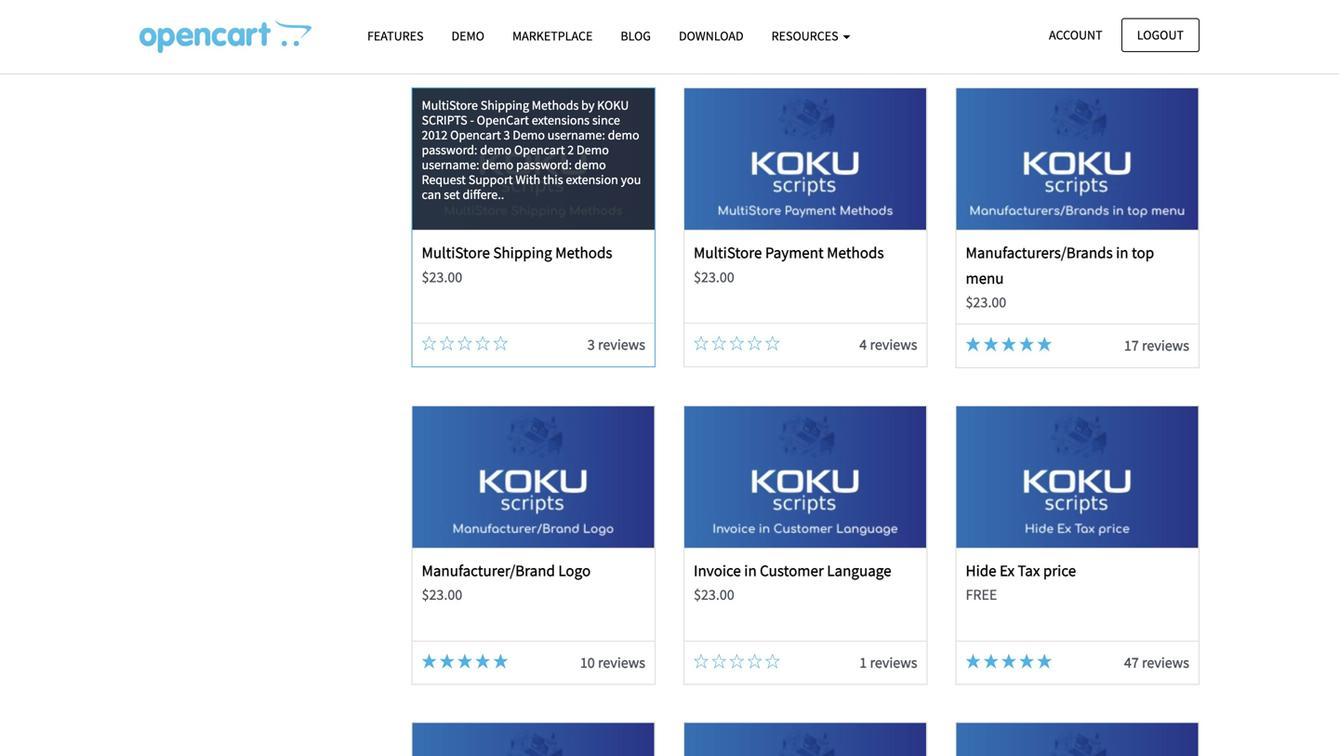Task type: locate. For each thing, give the bounding box(es) containing it.
invoice in customer language $23.00
[[694, 561, 892, 604]]

4 reviews
[[860, 335, 918, 354]]

0 vertical spatial 1
[[1132, 19, 1139, 37]]

multistore inside multistore shipping methods by koku scripts - opencart extensions since 2012 opencart 3 demo username: demo password: demo opencart 2 demo username: demo password: demo request support with this extension you can set differe..
[[422, 97, 478, 114]]

1 horizontal spatial in
[[1116, 243, 1129, 262]]

demo down koku
[[608, 127, 640, 143]]

3
[[504, 127, 510, 143], [588, 335, 595, 354]]

multistore left "payment"
[[694, 243, 762, 262]]

1 horizontal spatial opencart
[[514, 142, 565, 158]]

manufacturers/brands in top menu $23.00
[[966, 243, 1154, 312]]

$23.00 down menu
[[966, 293, 1007, 312]]

price
[[1043, 561, 1076, 580]]

1 vertical spatial username:
[[422, 156, 480, 173]]

4
[[860, 335, 867, 354]]

0 vertical spatial 3
[[504, 127, 510, 143]]

account
[[1049, 27, 1103, 43]]

star light o image
[[730, 19, 744, 34], [422, 336, 437, 351], [440, 336, 455, 351], [475, 336, 490, 351], [694, 336, 709, 351], [747, 336, 762, 351], [712, 654, 727, 669], [730, 654, 744, 669], [747, 654, 762, 669]]

opencart - marketplace image
[[140, 20, 312, 53]]

manufacturer/brand
[[422, 561, 555, 580]]

multistore
[[422, 97, 478, 114], [422, 243, 490, 262], [694, 243, 762, 262]]

multistore inside multistore payment methods $23.00
[[694, 243, 762, 262]]

shipping inside the multistore shipping methods $23.00
[[493, 243, 552, 262]]

$23.00
[[422, 268, 463, 286], [694, 268, 735, 286], [966, 293, 1007, 312], [422, 585, 463, 604], [694, 585, 735, 604]]

hide ex tax price free
[[966, 561, 1076, 604]]

1 down language on the bottom right of the page
[[860, 653, 867, 672]]

password:
[[422, 142, 478, 158], [516, 156, 572, 173]]

reviews for manufacturer/brand logo
[[598, 653, 646, 672]]

methods inside the multistore shipping methods $23.00
[[555, 243, 613, 262]]

$23.00 down manufacturer/brand
[[422, 585, 463, 604]]

1 vertical spatial 1
[[860, 653, 867, 672]]

username: up "set"
[[422, 156, 480, 173]]

in
[[1116, 243, 1129, 262], [744, 561, 757, 580]]

invoice
[[694, 561, 741, 580]]

top
[[1132, 243, 1154, 262]]

3 inside multistore shipping methods by koku scripts - opencart extensions since 2012 opencart 3 demo username: demo password: demo opencart 2 demo username: demo password: demo request support with this extension you can set differe..
[[504, 127, 510, 143]]

extensions
[[532, 112, 590, 129]]

1 horizontal spatial 1
[[1132, 19, 1139, 37]]

username:
[[548, 127, 605, 143], [422, 156, 480, 173]]

hide ex tax price image
[[957, 406, 1199, 548]]

multistore down "set"
[[422, 243, 490, 262]]

1
[[1132, 19, 1139, 37], [860, 653, 867, 672]]

methods down extension
[[555, 243, 613, 262]]

in for invoice
[[744, 561, 757, 580]]

0 vertical spatial shipping
[[481, 97, 529, 114]]

shipping down differe..
[[493, 243, 552, 262]]

multistore up 2012
[[422, 97, 478, 114]]

easy products to categories image
[[957, 723, 1199, 756]]

demo up differe..
[[482, 156, 514, 173]]

this
[[543, 171, 563, 188]]

multistore inside the multistore shipping methods $23.00
[[422, 243, 490, 262]]

hide
[[966, 561, 997, 580]]

methods left by
[[532, 97, 579, 114]]

0 horizontal spatial 3
[[504, 127, 510, 143]]

0 horizontal spatial demo
[[452, 27, 485, 44]]

methods right "payment"
[[827, 243, 884, 262]]

shipping for multistore shipping methods $23.00
[[493, 243, 552, 262]]

0 horizontal spatial in
[[744, 561, 757, 580]]

$23.00 down multistore shipping methods link
[[422, 268, 463, 286]]

multistore shipping methods by koku scripts - opencart extensions since 2012 opencart 3 demo username: demo password: demo opencart 2 demo username: demo password: demo request support with this extension you can set differe.. link
[[413, 89, 655, 230]]

1 right account
[[1132, 19, 1139, 37]]

methods
[[532, 97, 579, 114], [555, 243, 613, 262], [827, 243, 884, 262]]

1 vertical spatial in
[[744, 561, 757, 580]]

download
[[679, 27, 744, 44]]

1 horizontal spatial 3
[[588, 335, 595, 354]]

resources link
[[758, 20, 864, 52]]

2
[[568, 142, 574, 158]]

in inside invoice in customer language $23.00
[[744, 561, 757, 580]]

shipping
[[481, 97, 529, 114], [493, 243, 552, 262]]

blog
[[621, 27, 651, 44]]

star light image
[[422, 19, 437, 34], [440, 19, 455, 34], [458, 19, 472, 34], [966, 337, 981, 352], [984, 337, 999, 352], [1002, 337, 1017, 352], [1020, 337, 1034, 352], [1037, 337, 1052, 352], [966, 654, 981, 669], [984, 654, 999, 669], [1020, 654, 1034, 669], [1037, 654, 1052, 669]]

methods inside multistore payment methods $23.00
[[827, 243, 884, 262]]

you
[[621, 171, 641, 188]]

0 horizontal spatial opencart
[[450, 127, 501, 143]]

manufacturer/brand logo link
[[422, 561, 591, 580]]

star light o image
[[694, 19, 709, 34], [712, 19, 727, 34], [765, 19, 780, 34], [1037, 19, 1052, 34], [458, 336, 472, 351], [493, 336, 508, 351], [712, 336, 727, 351], [730, 336, 744, 351], [765, 336, 780, 351], [694, 654, 709, 669], [765, 654, 780, 669]]

set
[[444, 186, 460, 203]]

demo
[[452, 27, 485, 44], [513, 127, 545, 143], [577, 142, 609, 158]]

multistore payment methods image
[[685, 89, 927, 230]]

in right invoice
[[744, 561, 757, 580]]

multistore for multistore shipping methods
[[422, 243, 490, 262]]

1 reviews
[[1132, 19, 1190, 37], [860, 653, 918, 672]]

1 vertical spatial shipping
[[493, 243, 552, 262]]

demo right 2
[[575, 156, 606, 173]]

3 reviews
[[588, 335, 646, 354]]

1 horizontal spatial username:
[[548, 127, 605, 143]]

demo
[[608, 127, 640, 143], [480, 142, 512, 158], [482, 156, 514, 173], [575, 156, 606, 173]]

47
[[1124, 653, 1139, 672]]

multistore shipping methods image
[[413, 89, 655, 230]]

opencart
[[450, 127, 501, 143], [514, 142, 565, 158]]

star light image
[[475, 19, 490, 34], [422, 654, 437, 669], [440, 654, 455, 669], [458, 654, 472, 669], [475, 654, 490, 669], [493, 654, 508, 669], [1002, 654, 1017, 669]]

reviews
[[598, 19, 646, 37], [1142, 19, 1190, 37], [598, 335, 646, 354], [870, 335, 918, 354], [1142, 336, 1190, 355], [598, 653, 646, 672], [870, 653, 918, 672], [1142, 653, 1190, 672]]

1 horizontal spatial demo
[[513, 127, 545, 143]]

8
[[588, 19, 595, 37]]

demo up support at the top
[[480, 142, 512, 158]]

payment
[[765, 243, 824, 262]]

manufacturers/brands in top menu link
[[966, 243, 1154, 288]]

10
[[580, 653, 595, 672]]

username: down by
[[548, 127, 605, 143]]

in for manufacturers/brands
[[1116, 243, 1129, 262]]

0 vertical spatial username:
[[548, 127, 605, 143]]

opencart right 2012
[[450, 127, 501, 143]]

in inside manufacturers/brands in top menu $23.00
[[1116, 243, 1129, 262]]

invoice in customer language image
[[685, 406, 927, 548]]

shipping inside multistore shipping methods by koku scripts - opencart extensions since 2012 opencart 3 demo username: demo password: demo opencart 2 demo username: demo password: demo request support with this extension you can set differe..
[[481, 97, 529, 114]]

0 vertical spatial in
[[1116, 243, 1129, 262]]

$23.00 inside manufacturers/brands in top menu $23.00
[[966, 293, 1007, 312]]

$23.00 down multistore payment methods link
[[694, 268, 735, 286]]

0 horizontal spatial username:
[[422, 156, 480, 173]]

17 reviews
[[1124, 336, 1190, 355]]

1 vertical spatial 3
[[588, 335, 595, 354]]

$23.00 down invoice
[[694, 585, 735, 604]]

methods for multistore shipping methods
[[555, 243, 613, 262]]

opencart left 2
[[514, 142, 565, 158]]

customer
[[760, 561, 824, 580]]

shipping right "-"
[[481, 97, 529, 114]]

0 horizontal spatial 1 reviews
[[860, 653, 918, 672]]

in left top
[[1116, 243, 1129, 262]]

reviews for multistore payment methods
[[870, 335, 918, 354]]

methods inside multistore shipping methods by koku scripts - opencart extensions since 2012 opencart 3 demo username: demo password: demo opencart 2 demo username: demo password: demo request support with this extension you can set differe..
[[532, 97, 579, 114]]

account link
[[1033, 18, 1119, 52]]

multistore shipping methods $23.00
[[422, 243, 613, 286]]

shipping for multistore shipping methods by koku scripts - opencart extensions since 2012 opencart 3 demo username: demo password: demo opencart 2 demo username: demo password: demo request support with this extension you can set differe..
[[481, 97, 529, 114]]

0 vertical spatial 1 reviews
[[1132, 19, 1190, 37]]



Task type: describe. For each thing, give the bounding box(es) containing it.
manufacturer/brand logo $23.00
[[422, 561, 591, 604]]

multistore shipping methods link
[[422, 243, 613, 262]]

multistore payment methods link
[[694, 243, 884, 262]]

reviews for multistore shipping methods
[[598, 335, 646, 354]]

multistore for multistore payment methods
[[694, 243, 762, 262]]

invoice in customer language link
[[694, 561, 892, 580]]

since
[[592, 112, 620, 129]]

marketplace
[[512, 27, 593, 44]]

10 reviews
[[580, 653, 646, 672]]

0 horizontal spatial 1
[[860, 653, 867, 672]]

ex
[[1000, 561, 1015, 580]]

logout
[[1137, 27, 1184, 43]]

language
[[827, 561, 892, 580]]

differe..
[[463, 186, 504, 203]]

support
[[469, 171, 513, 188]]

with
[[516, 171, 541, 188]]

multistore shipping methods by koku scripts - opencart extensions since 2012 opencart 3 demo username: demo password: demo opencart 2 demo username: demo password: demo request support with this extension you can set differe..
[[422, 97, 641, 203]]

methods for multistore payment methods
[[827, 243, 884, 262]]

demo link
[[438, 20, 499, 52]]

reviews for hide ex tax price
[[1142, 653, 1190, 672]]

hide ex tax price link
[[966, 561, 1076, 580]]

features link
[[353, 20, 438, 52]]

2 horizontal spatial demo
[[577, 142, 609, 158]]

$23.00 inside the multistore shipping methods $23.00
[[422, 268, 463, 286]]

scripts
[[422, 112, 468, 129]]

download link
[[665, 20, 758, 52]]

-
[[470, 112, 474, 129]]

koku
[[597, 97, 629, 114]]

8 reviews
[[588, 19, 646, 37]]

reviews for invoice in customer language
[[870, 653, 918, 672]]

$23.00 inside invoice in customer language $23.00
[[694, 585, 735, 604]]

$23.00 inside manufacturer/brand logo $23.00
[[422, 585, 463, 604]]

17
[[1124, 336, 1139, 355]]

enquiry copy to customer image
[[685, 723, 927, 756]]

request
[[422, 171, 466, 188]]

manufacturer/brand logo image
[[413, 406, 655, 548]]

blog link
[[607, 20, 665, 52]]

1 vertical spatial 1 reviews
[[860, 653, 918, 672]]

manufacturers/brands in top menu image
[[957, 89, 1199, 230]]

by
[[581, 97, 595, 114]]

$23.00 inside multistore payment methods $23.00
[[694, 268, 735, 286]]

1 horizontal spatial password:
[[516, 156, 572, 173]]

logo
[[558, 561, 591, 580]]

multistore payment methods $23.00
[[694, 243, 884, 286]]

resources
[[772, 27, 841, 44]]

manufacturers/brands
[[966, 243, 1113, 262]]

menu
[[966, 268, 1004, 288]]

2012
[[422, 127, 448, 143]]

47 reviews
[[1124, 653, 1190, 672]]

0 horizontal spatial password:
[[422, 142, 478, 158]]

free
[[966, 585, 997, 604]]

extension
[[566, 171, 618, 188]]

tax
[[1018, 561, 1040, 580]]

logout link
[[1122, 18, 1200, 52]]

1 horizontal spatial 1 reviews
[[1132, 19, 1190, 37]]

opencart
[[477, 112, 529, 129]]

marketplace link
[[499, 20, 607, 52]]

can
[[422, 186, 441, 203]]

filter orders by store image
[[413, 723, 655, 756]]

demo inside demo link
[[452, 27, 485, 44]]

reviews for manufacturers/brands in top menu
[[1142, 336, 1190, 355]]

features
[[367, 27, 424, 44]]



Task type: vqa. For each thing, say whether or not it's contained in the screenshot.
ACCOUNT
yes



